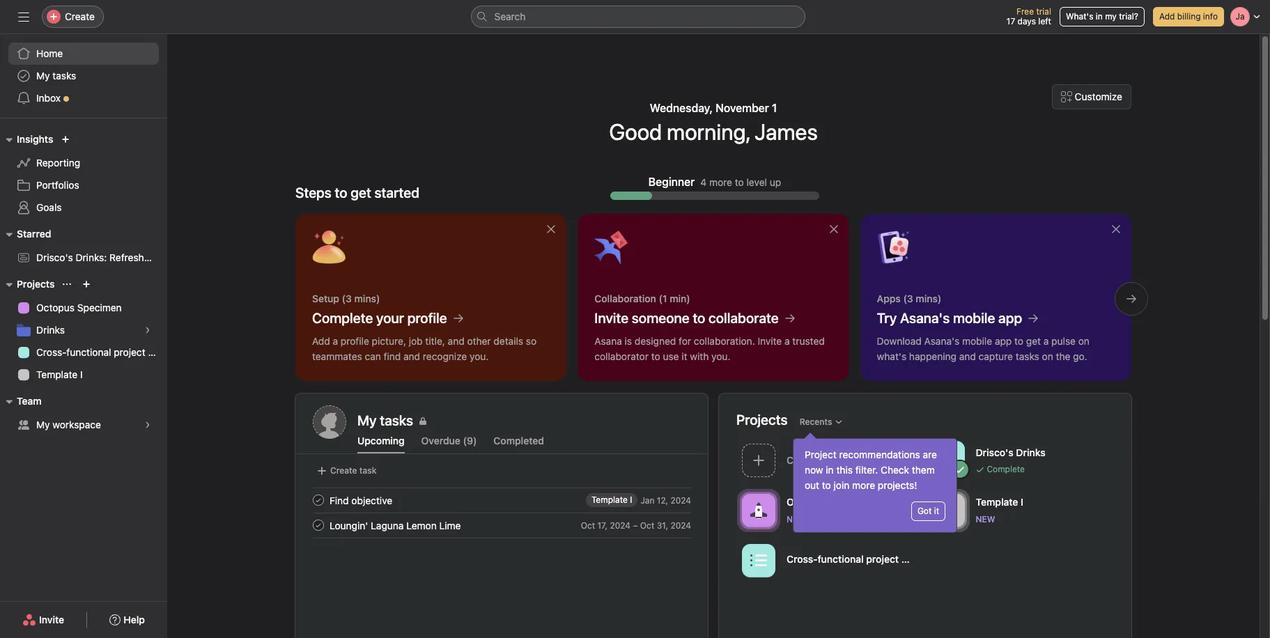 Task type: locate. For each thing, give the bounding box(es) containing it.
drisco's drinks: refreshment recommendation
[[36, 252, 248, 263]]

invite button
[[13, 608, 73, 633]]

specimen down new project or portfolio image
[[77, 302, 122, 314]]

1 vertical spatial template i
[[592, 495, 632, 505]]

cross- down "drinks" link
[[36, 346, 66, 358]]

check
[[881, 464, 910, 476]]

projects left show options, current sort, top image at the top of page
[[17, 278, 55, 290]]

to right out
[[822, 479, 831, 491]]

0 vertical spatial tasks
[[52, 70, 76, 82]]

my tasks link
[[358, 411, 691, 431]]

drinks down octopus specimen
[[36, 324, 65, 336]]

2 horizontal spatial and
[[959, 351, 976, 362]]

Completed checkbox
[[310, 492, 327, 509], [310, 517, 327, 534]]

2024 right 12,
[[671, 495, 691, 506]]

my down team
[[36, 419, 50, 431]]

app inside download asana's mobile app to get a pulse on what's happening and capture tasks on the go.
[[995, 335, 1012, 347]]

17
[[1007, 16, 1016, 26]]

mobile inside download asana's mobile app to get a pulse on what's happening and capture tasks on the go.
[[962, 335, 993, 347]]

1 horizontal spatial profile
[[407, 310, 447, 326]]

1 vertical spatial mobile
[[962, 335, 993, 347]]

insights element
[[0, 127, 167, 222]]

1 horizontal spatial template i
[[592, 495, 632, 505]]

template i up 17,
[[592, 495, 632, 505]]

create button
[[42, 6, 104, 28]]

octopus inside octopus specimen new
[[787, 496, 826, 508]]

drisco's drinks: refreshment recommendation link
[[8, 247, 248, 269]]

pulse
[[1052, 335, 1076, 347]]

collaboration
[[595, 293, 656, 305]]

1 horizontal spatial (3 mins)
[[904, 293, 942, 305]]

new inside octopus specimen new
[[787, 514, 806, 524]]

0 horizontal spatial template
[[36, 369, 78, 381]]

help
[[124, 614, 145, 626]]

what's in my trial? button
[[1060, 7, 1145, 26]]

template i link up 17,
[[586, 493, 638, 507]]

it right got
[[934, 506, 939, 516]]

template up 17,
[[592, 495, 628, 505]]

2024 left –
[[610, 520, 631, 531]]

i up teams element in the bottom left of the page
[[80, 369, 83, 381]]

scroll card carousel right image
[[1126, 293, 1137, 305]]

title,
[[425, 335, 445, 347]]

0 vertical spatial specimen
[[77, 302, 122, 314]]

i left jan
[[630, 495, 632, 505]]

cross-functional project plan down octopus specimen new
[[787, 553, 921, 565]]

dismiss image
[[1111, 224, 1122, 235]]

1 vertical spatial my
[[36, 419, 50, 431]]

and left capture
[[959, 351, 976, 362]]

drinks
[[36, 324, 65, 336], [1016, 446, 1046, 458]]

1 a from the left
[[333, 335, 338, 347]]

1 horizontal spatial specimen
[[829, 496, 874, 508]]

template i up team
[[36, 369, 83, 381]]

1 vertical spatial functional
[[818, 553, 864, 565]]

1 horizontal spatial cross-
[[787, 553, 818, 565]]

drisco's right list icon
[[976, 446, 1014, 458]]

team button
[[0, 393, 42, 410]]

1 vertical spatial drisco's
[[976, 446, 1014, 458]]

portfolios link
[[8, 174, 159, 197]]

to left use in the right of the page
[[651, 351, 660, 362]]

specimen inside octopus specimen new
[[829, 496, 874, 508]]

dismiss image
[[546, 224, 557, 235], [828, 224, 840, 235]]

list image down rocket image on the bottom right of the page
[[751, 552, 767, 569]]

asana's
[[900, 310, 950, 326], [925, 335, 960, 347]]

1 vertical spatial octopus
[[787, 496, 826, 508]]

0 vertical spatial profile
[[407, 310, 447, 326]]

0 vertical spatial projects
[[17, 278, 55, 290]]

1 vertical spatial it
[[934, 506, 939, 516]]

you. down other
[[470, 351, 489, 362]]

1 dismiss image from the left
[[546, 224, 557, 235]]

cross-
[[36, 346, 66, 358], [787, 553, 818, 565]]

(3 mins) up try asana's mobile app at right
[[904, 293, 942, 305]]

0 horizontal spatial cross-
[[36, 346, 66, 358]]

1 horizontal spatial template i link
[[586, 493, 638, 507]]

morning,
[[667, 118, 750, 145]]

add left the billing
[[1160, 11, 1175, 22]]

filter.
[[856, 464, 878, 476]]

add up teammates
[[312, 335, 330, 347]]

0 horizontal spatial invite
[[39, 614, 64, 626]]

new right got it button
[[976, 514, 996, 524]]

a inside asana is designed for collaboration. invite a trusted collaborator to use it with you.
[[785, 335, 790, 347]]

0 vertical spatial plan
[[148, 346, 167, 358]]

in left this
[[826, 464, 834, 476]]

app up capture
[[995, 335, 1012, 347]]

try asana's mobile app
[[877, 310, 1023, 326]]

to left get
[[1015, 335, 1024, 347]]

oct right –
[[640, 520, 655, 531]]

invite inside button
[[39, 614, 64, 626]]

0 horizontal spatial add
[[312, 335, 330, 347]]

tasks down home
[[52, 70, 76, 82]]

more down filter.
[[852, 479, 875, 491]]

new project or portfolio image
[[83, 280, 91, 289]]

list image right got it
[[940, 502, 957, 519]]

drisco's
[[36, 252, 73, 263], [976, 446, 1014, 458]]

specimen down join
[[829, 496, 874, 508]]

2 vertical spatial invite
[[39, 614, 64, 626]]

0 horizontal spatial plan
[[148, 346, 167, 358]]

workspace
[[52, 419, 101, 431]]

1 vertical spatial profile
[[341, 335, 369, 347]]

cross-functional project plan link down octopus specimen link
[[8, 342, 167, 364]]

1 new from the left
[[787, 514, 806, 524]]

0 horizontal spatial complete
[[312, 310, 373, 326]]

projects left the recents at the bottom of the page
[[737, 412, 788, 428]]

octopus
[[36, 302, 75, 314], [787, 496, 826, 508]]

lemon
[[407, 520, 437, 531]]

use
[[663, 351, 679, 362]]

projects inside projects "dropdown button"
[[17, 278, 55, 290]]

0 vertical spatial in
[[1096, 11, 1103, 22]]

2 new from the left
[[976, 514, 996, 524]]

projects element
[[0, 272, 167, 389]]

create
[[65, 10, 95, 22], [330, 466, 357, 476]]

1 horizontal spatial in
[[1096, 11, 1103, 22]]

create up home link
[[65, 10, 95, 22]]

1 horizontal spatial drinks
[[1016, 446, 1046, 458]]

i inside template i new
[[1021, 496, 1024, 508]]

functional down octopus specimen new
[[818, 553, 864, 565]]

template down the drisco's drinks
[[976, 496, 1019, 508]]

teammates
[[312, 351, 362, 362]]

in
[[1096, 11, 1103, 22], [826, 464, 834, 476]]

2 dismiss image from the left
[[828, 224, 840, 235]]

hide sidebar image
[[18, 11, 29, 22]]

drinks up template i new
[[1016, 446, 1046, 458]]

reporting link
[[8, 152, 159, 174]]

plan down see details, drinks image
[[148, 346, 167, 358]]

1 horizontal spatial project
[[867, 553, 899, 565]]

1 horizontal spatial plan
[[902, 553, 921, 565]]

1 horizontal spatial create
[[330, 466, 357, 476]]

oct
[[581, 520, 595, 531], [640, 520, 655, 531]]

new for octopus specimen
[[787, 514, 806, 524]]

0 horizontal spatial i
[[80, 369, 83, 381]]

tasks inside download asana's mobile app to get a pulse on what's happening and capture tasks on the go.
[[1016, 351, 1040, 362]]

add a profile picture, job title, and other details so teammates can find and recognize you.
[[312, 335, 537, 362]]

(3 mins) up complete your profile
[[342, 293, 380, 305]]

cross- down octopus specimen new
[[787, 553, 818, 565]]

0 vertical spatial it
[[682, 351, 688, 362]]

1 horizontal spatial add
[[1160, 11, 1175, 22]]

0 horizontal spatial a
[[333, 335, 338, 347]]

0 horizontal spatial cross-functional project plan
[[36, 346, 167, 358]]

0 vertical spatial completed checkbox
[[310, 492, 327, 509]]

drisco's up show options, current sort, top image at the top of page
[[36, 252, 73, 263]]

asana's for download
[[925, 335, 960, 347]]

a left trusted
[[785, 335, 790, 347]]

1 vertical spatial add
[[312, 335, 330, 347]]

asana's up happening
[[925, 335, 960, 347]]

more right 4
[[709, 176, 732, 188]]

profile up teammates
[[341, 335, 369, 347]]

complete
[[312, 310, 373, 326], [987, 464, 1025, 474]]

1 horizontal spatial it
[[934, 506, 939, 516]]

0 vertical spatial my
[[36, 70, 50, 82]]

create inside create popup button
[[65, 10, 95, 22]]

recommendations
[[839, 449, 920, 461]]

completed checkbox down completed image
[[310, 517, 327, 534]]

1 horizontal spatial i
[[630, 495, 632, 505]]

and inside download asana's mobile app to get a pulse on what's happening and capture tasks on the go.
[[959, 351, 976, 362]]

1 vertical spatial in
[[826, 464, 834, 476]]

template i link up teams element in the bottom left of the page
[[8, 364, 159, 386]]

loungin'
[[330, 520, 368, 531]]

1 you. from the left
[[470, 351, 489, 362]]

asana's inside download asana's mobile app to get a pulse on what's happening and capture tasks on the go.
[[925, 335, 960, 347]]

beginner 4 more to level up
[[649, 176, 781, 188]]

cross-functional project plan
[[36, 346, 167, 358], [787, 553, 921, 565]]

1 horizontal spatial template
[[592, 495, 628, 505]]

1 horizontal spatial a
[[785, 335, 790, 347]]

octopus specimen new
[[787, 496, 874, 524]]

octopus down show options, current sort, top image at the top of page
[[36, 302, 75, 314]]

0 horizontal spatial on
[[1042, 351, 1054, 362]]

list image inside cross-functional project plan link
[[751, 552, 767, 569]]

profile up title,
[[407, 310, 447, 326]]

complete down the drisco's drinks
[[987, 464, 1025, 474]]

create inside "create task" button
[[330, 466, 357, 476]]

0 vertical spatial asana's
[[900, 310, 950, 326]]

create left task
[[330, 466, 357, 476]]

template up team
[[36, 369, 78, 381]]

my inside teams element
[[36, 419, 50, 431]]

wednesday, november 1 good morning, james
[[609, 102, 818, 145]]

1 horizontal spatial list image
[[940, 502, 957, 519]]

1 my from the top
[[36, 70, 50, 82]]

completed checkbox left find
[[310, 492, 327, 509]]

0 vertical spatial drisco's
[[36, 252, 73, 263]]

0 horizontal spatial you.
[[470, 351, 489, 362]]

this
[[837, 464, 853, 476]]

tasks
[[52, 70, 76, 82], [1016, 351, 1040, 362]]

0 vertical spatial cross-
[[36, 346, 66, 358]]

0 horizontal spatial oct
[[581, 520, 595, 531]]

31,
[[657, 520, 668, 531]]

4
[[701, 176, 707, 188]]

to left level
[[735, 176, 744, 188]]

asana's down apps (3 mins)
[[900, 310, 950, 326]]

0 vertical spatial octopus
[[36, 302, 75, 314]]

1 horizontal spatial invite
[[595, 310, 629, 326]]

a up teammates
[[333, 335, 338, 347]]

functional down "drinks" link
[[66, 346, 111, 358]]

0 vertical spatial project
[[114, 346, 145, 358]]

my inside global element
[[36, 70, 50, 82]]

new down out
[[787, 514, 806, 524]]

0 horizontal spatial it
[[682, 351, 688, 362]]

1 vertical spatial plan
[[902, 553, 921, 565]]

dismiss image for complete your profile
[[546, 224, 557, 235]]

list image
[[940, 502, 957, 519], [751, 552, 767, 569]]

projects button
[[0, 276, 55, 293]]

complete down setup (3 mins)
[[312, 310, 373, 326]]

0 vertical spatial app
[[999, 310, 1023, 326]]

0 horizontal spatial (3 mins)
[[342, 293, 380, 305]]

portfolios
[[36, 179, 79, 191]]

drisco's for drisco's drinks: refreshment recommendation
[[36, 252, 73, 263]]

upcoming
[[358, 435, 405, 447]]

0 horizontal spatial dismiss image
[[546, 224, 557, 235]]

add inside add a profile picture, job title, and other details so teammates can find and recognize you.
[[312, 335, 330, 347]]

0 horizontal spatial in
[[826, 464, 834, 476]]

1 horizontal spatial cross-functional project plan link
[[737, 539, 926, 584]]

app for try asana's mobile app
[[999, 310, 1023, 326]]

complete for complete your profile
[[312, 310, 373, 326]]

add billing info
[[1160, 11, 1218, 22]]

starred element
[[0, 222, 248, 272]]

0 horizontal spatial specimen
[[77, 302, 122, 314]]

0 horizontal spatial octopus
[[36, 302, 75, 314]]

2 my from the top
[[36, 419, 50, 431]]

in left my
[[1096, 11, 1103, 22]]

mobile for download
[[962, 335, 993, 347]]

0 horizontal spatial functional
[[66, 346, 111, 358]]

template i new
[[976, 496, 1024, 524]]

0 vertical spatial template i
[[36, 369, 83, 381]]

new inside template i new
[[976, 514, 996, 524]]

i inside projects element
[[80, 369, 83, 381]]

designed
[[635, 335, 676, 347]]

mobile up download asana's mobile app to get a pulse on what's happening and capture tasks on the go. on the right bottom
[[953, 310, 995, 326]]

0 vertical spatial invite
[[595, 310, 629, 326]]

my
[[36, 70, 50, 82], [36, 419, 50, 431]]

asana
[[595, 335, 622, 347]]

0 vertical spatial cross-functional project plan link
[[8, 342, 167, 364]]

functional
[[66, 346, 111, 358], [818, 553, 864, 565]]

on
[[1079, 335, 1090, 347], [1042, 351, 1054, 362]]

i
[[80, 369, 83, 381], [630, 495, 632, 505], [1021, 496, 1024, 508]]

my tasks
[[36, 70, 76, 82]]

a inside download asana's mobile app to get a pulse on what's happening and capture tasks on the go.
[[1044, 335, 1049, 347]]

(3 mins) for your
[[342, 293, 380, 305]]

join
[[834, 479, 850, 491]]

i down the drisco's drinks
[[1021, 496, 1024, 508]]

drisco's drinks
[[976, 446, 1046, 458]]

steps
[[296, 185, 332, 201]]

create task button
[[313, 461, 380, 481]]

1 horizontal spatial more
[[852, 479, 875, 491]]

see details, drinks image
[[144, 326, 152, 335]]

app up download asana's mobile app to get a pulse on what's happening and capture tasks on the go. on the right bottom
[[999, 310, 1023, 326]]

projects
[[17, 278, 55, 290], [737, 412, 788, 428]]

cross-functional project plan link down octopus specimen new
[[737, 539, 926, 584]]

app for download asana's mobile app to get a pulse on what's happening and capture tasks on the go.
[[995, 335, 1012, 347]]

0 horizontal spatial profile
[[341, 335, 369, 347]]

2 completed checkbox from the top
[[310, 517, 327, 534]]

1 horizontal spatial oct
[[640, 520, 655, 531]]

octopus inside projects element
[[36, 302, 75, 314]]

1 horizontal spatial complete
[[987, 464, 1025, 474]]

invite for invite someone to collaborate
[[595, 310, 629, 326]]

0 vertical spatial mobile
[[953, 310, 995, 326]]

1 vertical spatial on
[[1042, 351, 1054, 362]]

plan down got
[[902, 553, 921, 565]]

tasks down get
[[1016, 351, 1040, 362]]

drinks link
[[8, 319, 159, 342]]

0 horizontal spatial drisco's
[[36, 252, 73, 263]]

cross-functional project plan down "drinks" link
[[36, 346, 167, 358]]

and up recognize
[[448, 335, 465, 347]]

specimen inside octopus specimen link
[[77, 302, 122, 314]]

to right steps
[[335, 185, 348, 201]]

on left 'the'
[[1042, 351, 1054, 362]]

cross-functional project plan inside projects element
[[36, 346, 167, 358]]

my up inbox
[[36, 70, 50, 82]]

1 vertical spatial cross-functional project plan
[[787, 553, 921, 565]]

you. down collaboration.
[[712, 351, 731, 362]]

0 horizontal spatial template i
[[36, 369, 83, 381]]

1 horizontal spatial tasks
[[1016, 351, 1040, 362]]

new
[[787, 514, 806, 524], [976, 514, 996, 524]]

(1 min)
[[659, 293, 691, 305]]

1 vertical spatial completed checkbox
[[310, 517, 327, 534]]

a right get
[[1044, 335, 1049, 347]]

0 horizontal spatial list image
[[751, 552, 767, 569]]

2 (3 mins) from the left
[[904, 293, 942, 305]]

profile for your
[[407, 310, 447, 326]]

1 horizontal spatial new
[[976, 514, 996, 524]]

app
[[999, 310, 1023, 326], [995, 335, 1012, 347]]

octopus down out
[[787, 496, 826, 508]]

mobile up capture
[[962, 335, 993, 347]]

starred button
[[0, 226, 51, 243]]

my workspace
[[36, 419, 101, 431]]

add inside button
[[1160, 11, 1175, 22]]

it right use in the right of the page
[[682, 351, 688, 362]]

profile inside add a profile picture, job title, and other details so teammates can find and recognize you.
[[341, 335, 369, 347]]

octopus specimen link
[[8, 297, 159, 319]]

oct left 17,
[[581, 520, 595, 531]]

search button
[[471, 6, 805, 28]]

show options, current sort, top image
[[63, 280, 71, 289]]

1 vertical spatial tasks
[[1016, 351, 1040, 362]]

to
[[735, 176, 744, 188], [335, 185, 348, 201], [693, 310, 706, 326], [1015, 335, 1024, 347], [651, 351, 660, 362], [822, 479, 831, 491]]

add for add a profile picture, job title, and other details so teammates can find and recognize you.
[[312, 335, 330, 347]]

for
[[679, 335, 691, 347]]

2 a from the left
[[785, 335, 790, 347]]

create for create task
[[330, 466, 357, 476]]

0 vertical spatial on
[[1079, 335, 1090, 347]]

complete for complete
[[987, 464, 1025, 474]]

global element
[[0, 34, 167, 118]]

plan
[[148, 346, 167, 358], [902, 553, 921, 565]]

on up go.
[[1079, 335, 1090, 347]]

and down job
[[404, 351, 420, 362]]

in inside button
[[1096, 11, 1103, 22]]

octopus for octopus specimen new
[[787, 496, 826, 508]]

template inside projects element
[[36, 369, 78, 381]]

1 (3 mins) from the left
[[342, 293, 380, 305]]

1 vertical spatial complete
[[987, 464, 1025, 474]]

0 horizontal spatial new
[[787, 514, 806, 524]]

0 vertical spatial cross-functional project plan
[[36, 346, 167, 358]]

0 horizontal spatial and
[[404, 351, 420, 362]]

profile
[[407, 310, 447, 326], [341, 335, 369, 347]]

to inside project recommendations are now in this filter. check them out to join more projects!
[[822, 479, 831, 491]]

3 a from the left
[[1044, 335, 1049, 347]]

1 completed checkbox from the top
[[310, 492, 327, 509]]

1 horizontal spatial you.
[[712, 351, 731, 362]]

drisco's for drisco's drinks
[[976, 446, 1014, 458]]

my for my workspace
[[36, 419, 50, 431]]

0 horizontal spatial tasks
[[52, 70, 76, 82]]

0 horizontal spatial template i link
[[8, 364, 159, 386]]

drisco's inside drisco's drinks: refreshment recommendation link
[[36, 252, 73, 263]]

2 you. from the left
[[712, 351, 731, 362]]

2 horizontal spatial template
[[976, 496, 1019, 508]]



Task type: describe. For each thing, give the bounding box(es) containing it.
recognize
[[423, 351, 467, 362]]

the
[[1056, 351, 1071, 362]]

left
[[1039, 16, 1052, 26]]

asana's for try
[[900, 310, 950, 326]]

1 horizontal spatial on
[[1079, 335, 1090, 347]]

1 vertical spatial cross-functional project plan link
[[737, 539, 926, 584]]

go.
[[1073, 351, 1088, 362]]

other
[[467, 335, 491, 347]]

1
[[772, 102, 777, 114]]

a inside add a profile picture, job title, and other details so teammates can find and recognize you.
[[333, 335, 338, 347]]

1 oct from the left
[[581, 520, 595, 531]]

it inside button
[[934, 506, 939, 516]]

overdue
[[421, 435, 461, 447]]

teams element
[[0, 389, 167, 439]]

(3 mins) for asana's
[[904, 293, 942, 305]]

(9)
[[463, 435, 477, 447]]

more inside project recommendations are now in this filter. check them out to join more projects!
[[852, 479, 875, 491]]

up
[[770, 176, 781, 188]]

drinks inside projects element
[[36, 324, 65, 336]]

overdue (9) button
[[421, 435, 477, 454]]

completed checkbox for loungin' laguna lemon lime
[[310, 517, 327, 534]]

steps to get started
[[296, 185, 420, 201]]

1 horizontal spatial projects
[[737, 412, 788, 428]]

0 vertical spatial template i link
[[8, 364, 159, 386]]

tasks inside my tasks link
[[52, 70, 76, 82]]

project
[[805, 449, 837, 461]]

template inside template i new
[[976, 496, 1019, 508]]

refreshment
[[110, 252, 167, 263]]

2024 for 12,
[[671, 495, 691, 506]]

capture
[[979, 351, 1013, 362]]

details
[[494, 335, 523, 347]]

info
[[1204, 11, 1218, 22]]

specimen for octopus specimen
[[77, 302, 122, 314]]

completed
[[494, 435, 544, 447]]

to up asana is designed for collaboration. invite a trusted collaborator to use it with you.
[[693, 310, 706, 326]]

1 vertical spatial template i link
[[586, 493, 638, 507]]

billing
[[1178, 11, 1201, 22]]

a for try
[[1044, 335, 1049, 347]]

it inside asana is designed for collaboration. invite a trusted collaborator to use it with you.
[[682, 351, 688, 362]]

completed button
[[494, 435, 544, 454]]

add billing info button
[[1153, 7, 1225, 26]]

see details, my workspace image
[[144, 421, 152, 429]]

add profile photo image
[[313, 406, 346, 439]]

0 horizontal spatial project
[[114, 346, 145, 358]]

good
[[609, 118, 662, 145]]

find
[[330, 494, 349, 506]]

got it button
[[912, 502, 946, 521]]

recents button
[[794, 412, 850, 432]]

to inside beginner 4 more to level up
[[735, 176, 744, 188]]

plan inside projects element
[[148, 346, 167, 358]]

someone
[[632, 310, 690, 326]]

collaborator
[[595, 351, 649, 362]]

inbox link
[[8, 87, 159, 109]]

picture,
[[372, 335, 406, 347]]

find objective
[[330, 494, 393, 506]]

trial?
[[1119, 11, 1139, 22]]

you. inside add a profile picture, job title, and other details so teammates can find and recognize you.
[[470, 351, 489, 362]]

get
[[1026, 335, 1041, 347]]

customize button
[[1052, 84, 1132, 109]]

invite someone to collaborate
[[595, 310, 779, 326]]

completed checkbox for find objective
[[310, 492, 327, 509]]

a for invite
[[785, 335, 790, 347]]

to inside download asana's mobile app to get a pulse on what's happening and capture tasks on the go.
[[1015, 335, 1024, 347]]

jan 12, 2024
[[641, 495, 691, 506]]

1 vertical spatial project
[[867, 553, 899, 565]]

them
[[912, 464, 935, 476]]

jan
[[641, 495, 655, 506]]

insights
[[17, 133, 53, 145]]

completed image
[[310, 492, 327, 509]]

apps (3 mins)
[[877, 293, 942, 305]]

add for add billing info
[[1160, 11, 1175, 22]]

template i inside projects element
[[36, 369, 83, 381]]

help button
[[101, 608, 154, 633]]

with
[[690, 351, 709, 362]]

specimen for octopus specimen new
[[829, 496, 874, 508]]

recents
[[800, 416, 832, 427]]

dismiss image for invite someone to collaborate
[[828, 224, 840, 235]]

free trial 17 days left
[[1007, 6, 1052, 26]]

new image
[[62, 135, 70, 144]]

1 horizontal spatial and
[[448, 335, 465, 347]]

overdue (9)
[[421, 435, 477, 447]]

2024 for 17,
[[610, 520, 631, 531]]

2 oct from the left
[[640, 520, 655, 531]]

my workspace link
[[8, 414, 159, 436]]

completed image
[[310, 517, 327, 534]]

rocket image
[[751, 502, 767, 519]]

2024 right '31,'
[[671, 520, 691, 531]]

level
[[747, 176, 767, 188]]

happening
[[909, 351, 957, 362]]

download asana's mobile app to get a pulse on what's happening and capture tasks on the go.
[[877, 335, 1090, 362]]

your
[[376, 310, 404, 326]]

drinks:
[[76, 252, 107, 263]]

1 horizontal spatial functional
[[818, 553, 864, 565]]

1 vertical spatial cross-
[[787, 553, 818, 565]]

collaboration.
[[694, 335, 755, 347]]

octopus for octopus specimen
[[36, 302, 75, 314]]

create project
[[787, 454, 853, 466]]

new for template i
[[976, 514, 996, 524]]

more inside beginner 4 more to level up
[[709, 176, 732, 188]]

lime
[[439, 520, 461, 531]]

home
[[36, 47, 63, 59]]

project recommendations are now in this filter. check them out to join more projects! tooltip
[[794, 435, 957, 532]]

collaborate
[[709, 310, 779, 326]]

setup (3 mins)
[[312, 293, 380, 305]]

what's
[[877, 351, 907, 362]]

out
[[805, 479, 820, 491]]

november
[[716, 102, 769, 114]]

list image
[[940, 449, 957, 466]]

in inside project recommendations are now in this filter. check them out to join more projects!
[[826, 464, 834, 476]]

1 vertical spatial drinks
[[1016, 446, 1046, 458]]

oct 17, 2024 – oct 31, 2024
[[581, 520, 691, 531]]

complete your profile
[[312, 310, 447, 326]]

what's
[[1066, 11, 1094, 22]]

cross- inside projects element
[[36, 346, 66, 358]]

goals
[[36, 201, 62, 213]]

beginner
[[649, 176, 695, 188]]

invite inside asana is designed for collaboration. invite a trusted collaborator to use it with you.
[[758, 335, 782, 347]]

17,
[[598, 520, 608, 531]]

goals link
[[8, 197, 159, 219]]

invite for invite
[[39, 614, 64, 626]]

search list box
[[471, 6, 805, 28]]

to inside asana is designed for collaboration. invite a trusted collaborator to use it with you.
[[651, 351, 660, 362]]

task
[[360, 466, 377, 476]]

insights button
[[0, 131, 53, 148]]

job
[[409, 335, 423, 347]]

team
[[17, 395, 42, 407]]

you. inside asana is designed for collaboration. invite a trusted collaborator to use it with you.
[[712, 351, 731, 362]]

my for my tasks
[[36, 70, 50, 82]]

wednesday,
[[650, 102, 713, 114]]

functional inside projects element
[[66, 346, 111, 358]]

starred
[[17, 228, 51, 240]]

try
[[877, 310, 897, 326]]

profile for a
[[341, 335, 369, 347]]

mobile for try
[[953, 310, 995, 326]]

trusted
[[793, 335, 825, 347]]

upcoming button
[[358, 435, 405, 454]]

search
[[494, 10, 526, 22]]

asana is designed for collaboration. invite a trusted collaborator to use it with you.
[[595, 335, 825, 362]]

create for create
[[65, 10, 95, 22]]



Task type: vqa. For each thing, say whether or not it's contained in the screenshot.
(1 min)
yes



